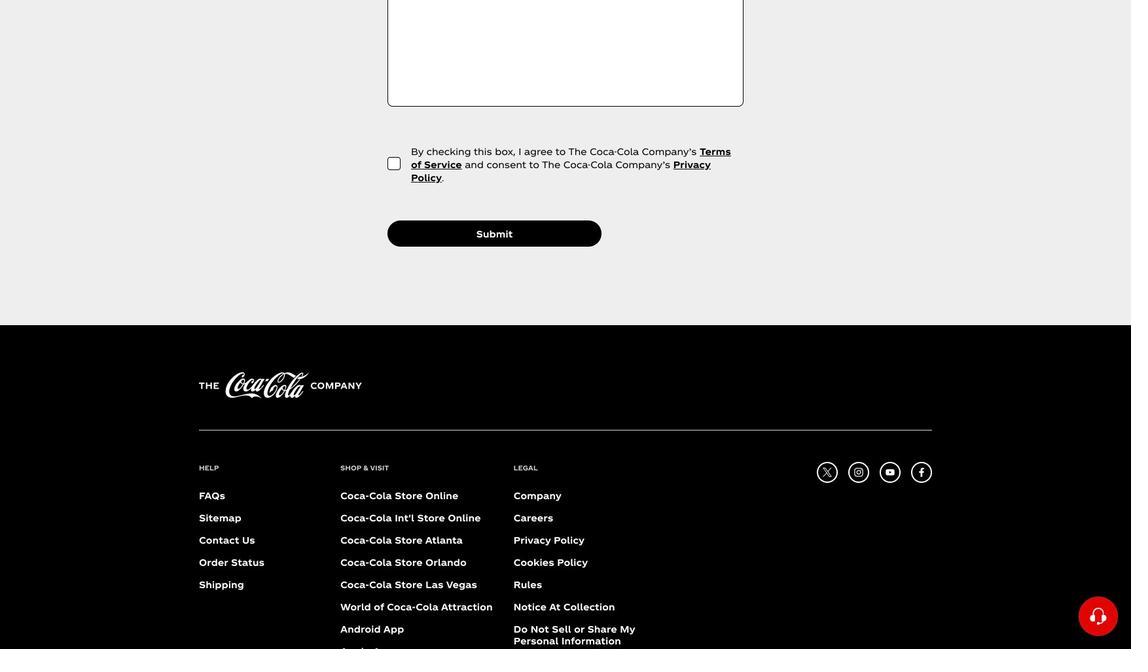 Task type: describe. For each thing, give the bounding box(es) containing it.
Message* text field
[[388, 0, 744, 107]]

 By checking this box, I agree to The Coca-Cola Company's Terms of Service and consent to The Coca-Cola Company's Privacy Policy. checkbox
[[388, 157, 401, 170]]

the coca cola company logo image
[[199, 373, 362, 399]]

instagram image
[[854, 468, 864, 478]]



Task type: vqa. For each thing, say whether or not it's contained in the screenshot.
First Name* text box
no



Task type: locate. For each thing, give the bounding box(es) containing it.
x image
[[822, 468, 833, 478]]

youtube image
[[885, 468, 896, 478]]

live chat element
[[1079, 597, 1118, 636]]

facebook image
[[917, 468, 927, 478]]



